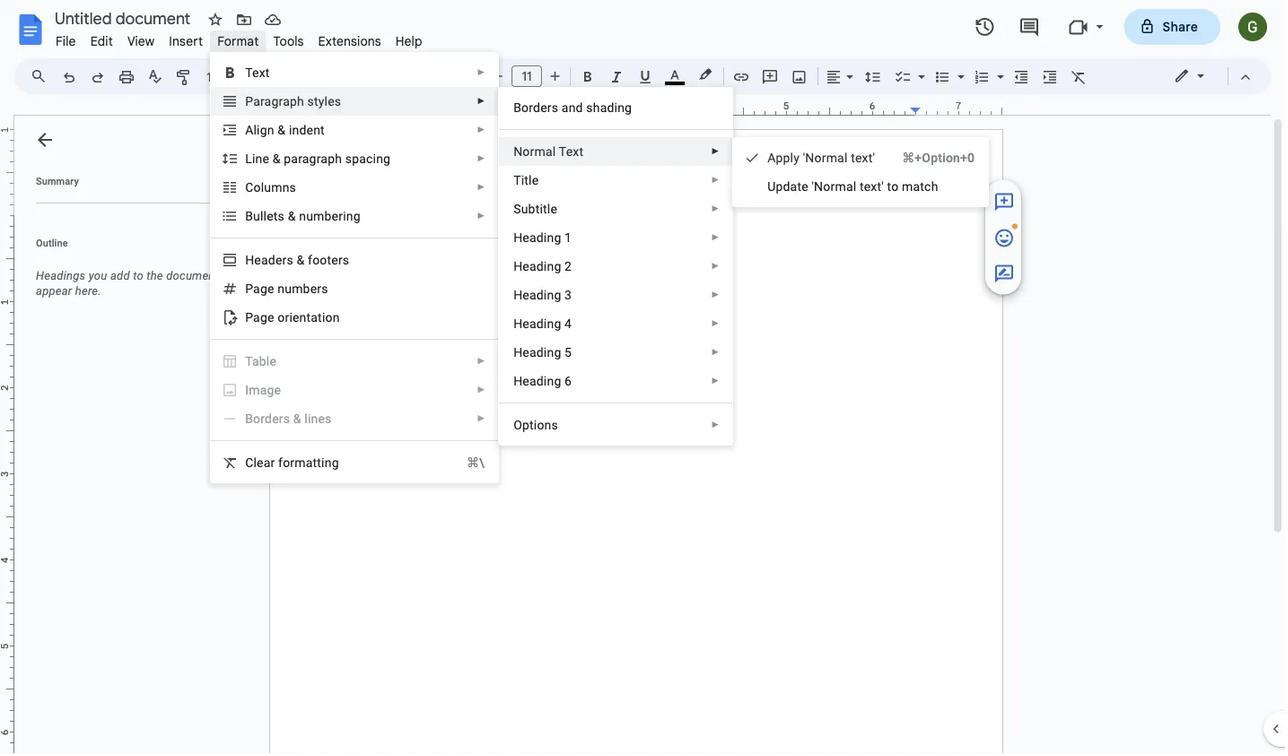 Task type: locate. For each thing, give the bounding box(es) containing it.
page
[[245, 281, 274, 296], [245, 310, 274, 325]]

1
[[565, 230, 572, 245]]

mbers
[[292, 281, 328, 296]]

a up u on the right top of the page
[[767, 150, 776, 165]]

1 vertical spatial a
[[767, 150, 776, 165]]

0 horizontal spatial a
[[245, 122, 254, 137]]

appear
[[36, 284, 72, 298]]

⌘+option+0 element
[[880, 149, 975, 167]]

footers
[[308, 253, 349, 267]]

u
[[767, 179, 776, 194]]

heading up heading 3
[[513, 259, 561, 274]]

u
[[285, 281, 292, 296]]

insert menu item
[[162, 31, 210, 52]]

0 vertical spatial s
[[289, 180, 296, 195]]

s
[[289, 180, 296, 195], [278, 209, 284, 223]]

Menus field
[[22, 64, 62, 89]]

text' up 'update 'normal text' to match u' element
[[851, 150, 875, 165]]

& right t
[[288, 209, 296, 223]]

table
[[245, 354, 276, 369]]

'normal right pply
[[803, 150, 848, 165]]

►
[[477, 67, 486, 78], [477, 96, 486, 106], [477, 125, 486, 135], [711, 146, 720, 157], [477, 153, 486, 164], [711, 175, 720, 185], [477, 182, 486, 192], [711, 204, 720, 214], [477, 211, 486, 221], [711, 232, 720, 243], [711, 261, 720, 271], [711, 290, 720, 300], [711, 319, 720, 329], [711, 347, 720, 358], [477, 356, 486, 367], [711, 376, 720, 386], [477, 385, 486, 395], [477, 414, 486, 424], [711, 420, 720, 430]]

lines
[[305, 411, 332, 426]]

c
[[245, 455, 253, 470]]

1 vertical spatial to
[[133, 269, 143, 283]]

3 heading from the top
[[513, 288, 561, 302]]

update 'normal text' to match u element
[[767, 179, 944, 194]]

tools
[[273, 33, 304, 49]]

styles
[[307, 94, 341, 109]]

pply
[[776, 150, 800, 165]]

borders & lines menu item
[[211, 405, 498, 433]]

& right ine
[[273, 151, 281, 166]]

format
[[217, 33, 259, 49]]

heading down subtitle s element at the top of page
[[513, 230, 561, 245]]

menu containing text
[[210, 52, 499, 484]]

0 vertical spatial n
[[282, 180, 289, 195]]

1 vertical spatial 'normal
[[812, 179, 856, 194]]

file menu item
[[48, 31, 83, 52]]

text'
[[851, 150, 875, 165], [860, 179, 884, 194]]

& right eaders
[[297, 253, 305, 267]]

colum n s
[[245, 180, 296, 195]]

bulle
[[245, 209, 274, 223]]

& for lign
[[278, 122, 286, 137]]

t
[[274, 209, 278, 223]]

view menu item
[[120, 31, 162, 52]]

5 heading from the top
[[513, 345, 561, 360]]

l
[[245, 151, 252, 166]]

ptions
[[522, 418, 558, 433]]

right margin image
[[911, 101, 1001, 115]]

1 vertical spatial text
[[559, 144, 583, 159]]

Zoom field
[[199, 64, 267, 91]]

menu bar banner
[[0, 0, 1285, 755]]

page left u
[[245, 281, 274, 296]]

0 vertical spatial a
[[245, 122, 254, 137]]

⌘backslash element
[[445, 454, 485, 472]]

headings you add to the document will appear here.
[[36, 269, 240, 298]]

a pply 'normal text'
[[767, 150, 875, 165]]

menu bar containing file
[[48, 23, 429, 53]]

c lear formatting
[[245, 455, 339, 470]]

page for page n u mbers
[[245, 281, 274, 296]]

line & paragraph spacing l element
[[245, 151, 396, 166]]

► inside menu item
[[477, 385, 486, 395]]

the
[[147, 269, 163, 283]]

'normal down apply 'normal text' a element
[[812, 179, 856, 194]]

paragraph styles p element
[[245, 94, 347, 109]]

2 page from the top
[[245, 310, 274, 325]]

heading up heading 6 at left
[[513, 345, 561, 360]]

'normal
[[803, 150, 848, 165], [812, 179, 856, 194]]

application containing share
[[0, 0, 1285, 755]]

1 page from the top
[[245, 281, 274, 296]]

a
[[245, 122, 254, 137], [767, 150, 776, 165]]

application
[[0, 0, 1285, 755]]

6 heading from the top
[[513, 374, 561, 389]]

heading 2 2 element
[[513, 259, 577, 274]]

i
[[245, 383, 249, 398]]

heading for heading 1
[[513, 230, 561, 245]]

menu bar
[[48, 23, 429, 53]]

menu item
[[211, 376, 498, 405]]

1 vertical spatial page
[[245, 310, 274, 325]]

0 horizontal spatial to
[[133, 269, 143, 283]]

file
[[56, 33, 76, 49]]

0 horizontal spatial s
[[278, 209, 284, 223]]

line & paragraph spacing image
[[863, 64, 883, 89]]

a down p
[[245, 122, 254, 137]]

heading for heading 3
[[513, 288, 561, 302]]

to left the
[[133, 269, 143, 283]]

2 heading from the top
[[513, 259, 561, 274]]

a for pply
[[767, 150, 776, 165]]

s for n
[[289, 180, 296, 195]]

heading for heading 5
[[513, 345, 561, 360]]

► inside borders & lines menu item
[[477, 414, 486, 424]]

l ine & paragraph spacing
[[245, 151, 391, 166]]

& for ine
[[273, 151, 281, 166]]

insert image image
[[789, 64, 810, 89]]

⌘\
[[467, 455, 485, 470]]

borders and shading b element
[[513, 100, 637, 115]]

heading 3 3 element
[[513, 288, 577, 302]]

ormal
[[523, 144, 556, 159]]

heading down the heading 5
[[513, 374, 561, 389]]

formatting
[[278, 455, 339, 470]]

you
[[89, 269, 107, 283]]

1 horizontal spatial to
[[887, 179, 899, 194]]

n
[[282, 180, 289, 195], [278, 281, 285, 296]]

page down page n u mbers
[[245, 310, 274, 325]]

eaders
[[254, 253, 293, 267]]

here.
[[75, 284, 101, 298]]

top margin image
[[0, 130, 13, 221]]

Font size field
[[511, 66, 549, 88]]

bullets & numbering t element
[[245, 209, 366, 223]]

1 horizontal spatial a
[[767, 150, 776, 165]]

orientation
[[278, 310, 340, 325]]

columns n element
[[245, 180, 302, 195]]

outline heading
[[14, 236, 258, 261]]

outline
[[36, 237, 68, 249]]

heading 3
[[513, 288, 572, 302]]

& inside menu item
[[293, 411, 301, 426]]

& for eaders
[[297, 253, 305, 267]]

heading 5
[[513, 345, 572, 360]]

text
[[245, 65, 270, 80], [559, 144, 583, 159]]

1 horizontal spatial s
[[289, 180, 296, 195]]

heading 1 1 element
[[513, 230, 577, 245]]

help menu item
[[388, 31, 429, 52]]

add comment image
[[993, 192, 1015, 213]]

to
[[887, 179, 899, 194], [133, 269, 143, 283]]

n left the 'mbers'
[[278, 281, 285, 296]]

heading for heading 2
[[513, 259, 561, 274]]

0 vertical spatial page
[[245, 281, 274, 296]]

& right lign
[[278, 122, 286, 137]]

text right "ormal"
[[559, 144, 583, 159]]

text' left match
[[860, 179, 884, 194]]

menu
[[210, 52, 499, 484], [498, 87, 733, 446], [732, 137, 989, 207]]

0 vertical spatial text
[[245, 65, 270, 80]]

to left match
[[887, 179, 899, 194]]

title t element
[[513, 173, 544, 188]]

heading 2
[[513, 259, 572, 274]]

n up bulle t s & numbering
[[282, 180, 289, 195]]

view
[[127, 33, 155, 49]]

n for u
[[278, 281, 285, 296]]

text up p
[[245, 65, 270, 80]]

⌘+option+0
[[902, 150, 975, 165]]

heading down heading 3
[[513, 316, 561, 331]]

4 heading from the top
[[513, 316, 561, 331]]

1 vertical spatial s
[[278, 209, 284, 223]]

edit menu item
[[83, 31, 120, 52]]

4
[[565, 316, 572, 331]]

page for page orientation
[[245, 310, 274, 325]]

heading down heading 2
[[513, 288, 561, 302]]

align & indent a element
[[245, 122, 330, 137]]

p aragraph styles
[[245, 94, 341, 109]]

& left lines
[[293, 411, 301, 426]]

3
[[565, 288, 572, 302]]

0 vertical spatial text'
[[851, 150, 875, 165]]

s right 'bulle'
[[278, 209, 284, 223]]

headings
[[36, 269, 86, 283]]

page orientation
[[245, 310, 340, 325]]

0 vertical spatial 'normal
[[803, 150, 848, 165]]

heading for heading 6
[[513, 374, 561, 389]]

0 vertical spatial to
[[887, 179, 899, 194]]

add emoji reaction image
[[993, 227, 1015, 249]]

1 vertical spatial n
[[278, 281, 285, 296]]

1 vertical spatial text'
[[860, 179, 884, 194]]

page n u mbers
[[245, 281, 328, 296]]

insert
[[169, 33, 203, 49]]

Zoom text field
[[202, 65, 245, 90]]

borders & lines
[[245, 411, 332, 426]]

menu bar inside menu bar banner
[[48, 23, 429, 53]]

heading
[[513, 230, 561, 245], [513, 259, 561, 274], [513, 288, 561, 302], [513, 316, 561, 331], [513, 345, 561, 360], [513, 374, 561, 389]]

add
[[110, 269, 130, 283]]

s right "colum" on the top left
[[289, 180, 296, 195]]

share button
[[1124, 9, 1220, 45]]

1 heading from the top
[[513, 230, 561, 245]]

1 horizontal spatial text
[[559, 144, 583, 159]]

Rename text field
[[48, 7, 201, 29]]



Task type: describe. For each thing, give the bounding box(es) containing it.
n ormal text
[[513, 144, 583, 159]]

to inside "headings you add to the document will appear here."
[[133, 269, 143, 283]]

'normal for pply
[[803, 150, 848, 165]]

image m element
[[245, 383, 286, 398]]

and
[[562, 100, 583, 115]]

headers & footers h element
[[245, 253, 355, 267]]

document outline element
[[14, 116, 258, 755]]

5
[[565, 345, 572, 360]]

t
[[513, 173, 521, 188]]

ubtitle
[[521, 201, 557, 216]]

text color image
[[665, 64, 685, 85]]

h eaders & footers
[[245, 253, 349, 267]]

a for lign
[[245, 122, 254, 137]]

age
[[260, 383, 281, 398]]

format menu item
[[210, 31, 266, 52]]

text' for a pply 'normal text'
[[851, 150, 875, 165]]

2
[[565, 259, 572, 274]]

mode and view toolbar
[[1160, 58, 1260, 94]]

tools menu item
[[266, 31, 311, 52]]

clear formatting c element
[[245, 455, 344, 470]]

main toolbar
[[53, 0, 1144, 510]]

h
[[245, 253, 254, 267]]

t itle
[[513, 173, 539, 188]]

apply 'normal text' a element
[[767, 150, 880, 165]]

numbering
[[299, 209, 361, 223]]

summary
[[36, 175, 79, 187]]

extensions
[[318, 33, 381, 49]]

edit
[[90, 33, 113, 49]]

s ubtitle
[[513, 201, 557, 216]]

shading
[[586, 100, 632, 115]]

a lign & indent
[[245, 122, 325, 137]]

u pdate 'normal text' to match
[[767, 179, 938, 194]]

ine
[[252, 151, 269, 166]]

p
[[245, 94, 253, 109]]

spacing
[[345, 151, 391, 166]]

heading 6 6 element
[[513, 374, 577, 389]]

s
[[513, 201, 521, 216]]

heading 5 5 element
[[513, 345, 577, 360]]

document
[[166, 269, 219, 283]]

text' for u pdate 'normal text' to match
[[860, 179, 884, 194]]

o ptions
[[513, 418, 558, 433]]

heading 1
[[513, 230, 572, 245]]

6
[[565, 374, 572, 389]]

to inside menu
[[887, 179, 899, 194]]

menu containing b
[[498, 87, 733, 446]]

borders
[[245, 411, 290, 426]]

► inside table menu item
[[477, 356, 486, 367]]

table menu item
[[211, 347, 498, 376]]

options o element
[[513, 418, 563, 433]]

heading 6
[[513, 374, 572, 389]]

lear
[[253, 455, 275, 470]]

s for t
[[278, 209, 284, 223]]

align & indent image
[[824, 64, 844, 89]]

heading 4 4 element
[[513, 316, 577, 331]]

i m age
[[245, 383, 281, 398]]

help
[[396, 33, 422, 49]]

Star checkbox
[[203, 7, 228, 32]]

share
[[1163, 19, 1198, 35]]

0 horizontal spatial text
[[245, 65, 270, 80]]

o
[[513, 418, 522, 433]]

suggest edits image
[[993, 263, 1015, 285]]

extensions menu item
[[311, 31, 388, 52]]

aragraph
[[253, 94, 304, 109]]

summary heading
[[36, 174, 79, 188]]

lign
[[254, 122, 274, 137]]

normal text n element
[[513, 144, 589, 159]]

heading 4
[[513, 316, 572, 331]]

menu containing a
[[732, 137, 989, 207]]

pdate
[[776, 179, 808, 194]]

highlight color image
[[695, 64, 715, 85]]

bulle t s & numbering
[[245, 209, 361, 223]]

colum
[[245, 180, 282, 195]]

'normal for pdate
[[812, 179, 856, 194]]

n
[[513, 144, 523, 159]]

orders
[[521, 100, 558, 115]]

n for s
[[282, 180, 289, 195]]

Font size text field
[[512, 66, 541, 87]]

match
[[902, 179, 938, 194]]

m
[[249, 383, 260, 398]]

indent
[[289, 122, 325, 137]]

borders & lines q element
[[245, 411, 337, 426]]

table 2 element
[[245, 354, 282, 369]]

paragraph
[[284, 151, 342, 166]]

left margin image
[[270, 101, 361, 115]]

will
[[222, 269, 240, 283]]

itle
[[521, 173, 539, 188]]

menu item containing i
[[211, 376, 498, 405]]

b orders and shading
[[513, 100, 632, 115]]

b
[[513, 100, 521, 115]]

page numbers u element
[[245, 281, 333, 296]]

page orientation 3 element
[[245, 310, 345, 325]]

subtitle s element
[[513, 201, 563, 216]]

text s element
[[245, 65, 275, 80]]

heading for heading 4
[[513, 316, 561, 331]]



Task type: vqa. For each thing, say whether or not it's contained in the screenshot.
Comment draft text box at the top right of page
no



